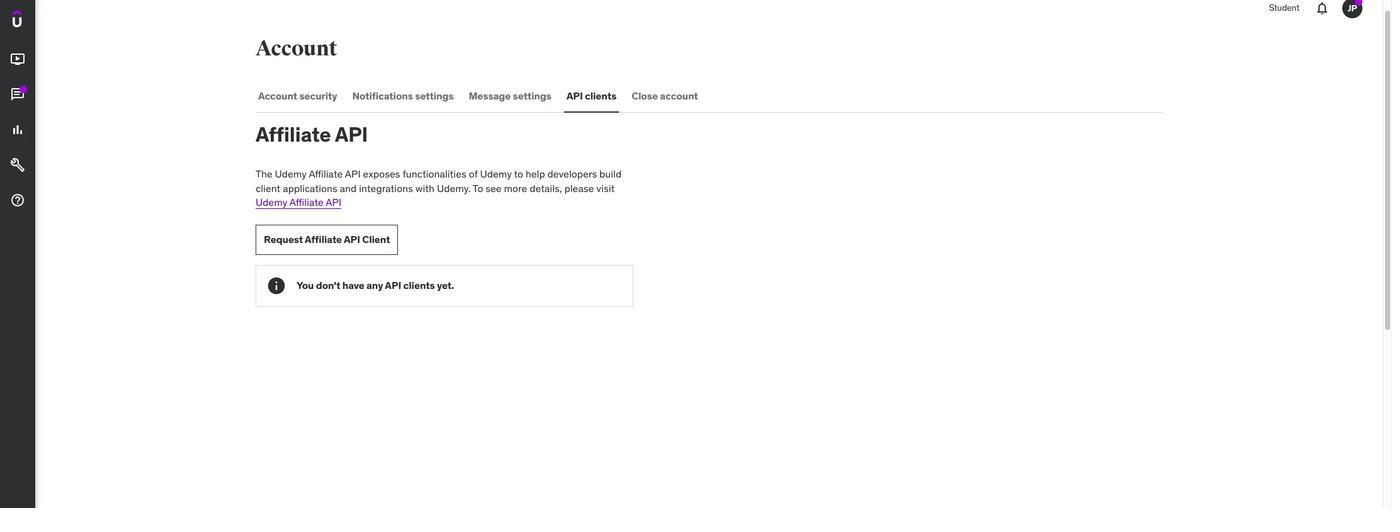 Task type: locate. For each thing, give the bounding box(es) containing it.
client
[[256, 182, 280, 194]]

with
[[416, 182, 435, 194]]

see
[[486, 182, 502, 194]]

to
[[514, 168, 523, 180]]

1 vertical spatial account
[[258, 90, 297, 102]]

udemy image
[[13, 10, 70, 32]]

1 medium image from the top
[[10, 52, 25, 67]]

affiliate api
[[256, 122, 368, 147]]

message settings
[[469, 90, 552, 102]]

affiliate right request
[[305, 233, 342, 246]]

udemy.
[[437, 182, 471, 194]]

jp link
[[1338, 0, 1368, 23]]

account up account security
[[256, 35, 337, 62]]

settings for notifications settings
[[415, 90, 454, 102]]

medium image
[[10, 52, 25, 67], [10, 87, 25, 102], [10, 122, 25, 137], [10, 158, 25, 173]]

0 horizontal spatial settings
[[415, 90, 454, 102]]

details,
[[530, 182, 562, 194]]

more
[[504, 182, 527, 194]]

student
[[1269, 2, 1300, 13]]

2 settings from the left
[[513, 90, 552, 102]]

medium image
[[10, 193, 25, 208]]

settings right notifications
[[415, 90, 454, 102]]

api inside button
[[344, 233, 360, 246]]

settings inside message settings 'button'
[[513, 90, 552, 102]]

clients left yet.
[[403, 279, 435, 292]]

api clients
[[567, 90, 617, 102]]

message
[[469, 90, 511, 102]]

udemy
[[275, 168, 307, 180], [480, 168, 512, 180], [256, 196, 287, 209]]

please
[[565, 182, 594, 194]]

request affiliate api client
[[264, 233, 390, 246]]

build
[[600, 168, 622, 180]]

settings for message settings
[[513, 90, 552, 102]]

0 vertical spatial clients
[[585, 90, 617, 102]]

functionalities
[[403, 168, 467, 180]]

account for account
[[256, 35, 337, 62]]

developers
[[548, 168, 597, 180]]

account inside button
[[258, 90, 297, 102]]

affiliate
[[256, 122, 331, 147], [309, 168, 343, 180], [290, 196, 324, 209], [305, 233, 342, 246]]

notifications settings
[[352, 90, 454, 102]]

have
[[342, 279, 364, 292]]

4 medium image from the top
[[10, 158, 25, 173]]

settings inside notifications settings button
[[415, 90, 454, 102]]

the
[[256, 168, 272, 180]]

api
[[567, 90, 583, 102], [335, 122, 368, 147], [345, 168, 361, 180], [326, 196, 341, 209], [344, 233, 360, 246], [385, 279, 401, 292]]

request
[[264, 233, 303, 246]]

1 settings from the left
[[415, 90, 454, 102]]

affiliate inside button
[[305, 233, 342, 246]]

settings right message
[[513, 90, 552, 102]]

1 horizontal spatial settings
[[513, 90, 552, 102]]

of
[[469, 168, 478, 180]]

clients left close in the top left of the page
[[585, 90, 617, 102]]

affiliate down account security button
[[256, 122, 331, 147]]

3 medium image from the top
[[10, 122, 25, 137]]

don't
[[316, 279, 340, 292]]

you
[[297, 279, 314, 292]]

0 vertical spatial account
[[256, 35, 337, 62]]

account for account security
[[258, 90, 297, 102]]

1 horizontal spatial clients
[[585, 90, 617, 102]]

clients
[[585, 90, 617, 102], [403, 279, 435, 292]]

settings
[[415, 90, 454, 102], [513, 90, 552, 102]]

you don't have any api clients yet.
[[297, 279, 454, 292]]

0 horizontal spatial clients
[[403, 279, 435, 292]]

account left security
[[258, 90, 297, 102]]

udemy up see
[[480, 168, 512, 180]]

account
[[256, 35, 337, 62], [258, 90, 297, 102]]



Task type: describe. For each thing, give the bounding box(es) containing it.
any
[[367, 279, 383, 292]]

exposes
[[363, 168, 400, 180]]

api clients button
[[564, 81, 619, 111]]

yet.
[[437, 279, 454, 292]]

notifications image
[[1315, 1, 1330, 16]]

security
[[299, 90, 337, 102]]

account security button
[[256, 81, 340, 111]]

notifications settings button
[[350, 81, 456, 111]]

close account button
[[629, 81, 701, 111]]

the udemy affiliate api exposes functionalities of udemy to help developers build client applications and integrations with udemy.  to see more details, please visit udemy affiliate api
[[256, 168, 622, 209]]

and
[[340, 182, 357, 194]]

applications
[[283, 182, 337, 194]]

1 vertical spatial clients
[[403, 279, 435, 292]]

visit
[[597, 182, 615, 194]]

student link
[[1262, 0, 1307, 23]]

notifications
[[352, 90, 413, 102]]

help
[[526, 168, 545, 180]]

udemy down client
[[256, 196, 287, 209]]

account security
[[258, 90, 337, 102]]

udemy up applications
[[275, 168, 307, 180]]

api inside "button"
[[567, 90, 583, 102]]

2 medium image from the top
[[10, 87, 25, 102]]

affiliate up applications
[[309, 168, 343, 180]]

udemy affiliate api link
[[256, 196, 341, 209]]

you have alerts image
[[1355, 0, 1363, 6]]

client
[[362, 233, 390, 246]]

message settings button
[[466, 81, 554, 111]]

to
[[473, 182, 483, 194]]

request affiliate api client button
[[256, 225, 398, 255]]

close
[[632, 90, 658, 102]]

close account
[[632, 90, 698, 102]]

jp
[[1348, 2, 1357, 14]]

affiliate down applications
[[290, 196, 324, 209]]

integrations
[[359, 182, 413, 194]]

clients inside "button"
[[585, 90, 617, 102]]

account
[[660, 90, 698, 102]]



Task type: vqa. For each thing, say whether or not it's contained in the screenshot.
the and
yes



